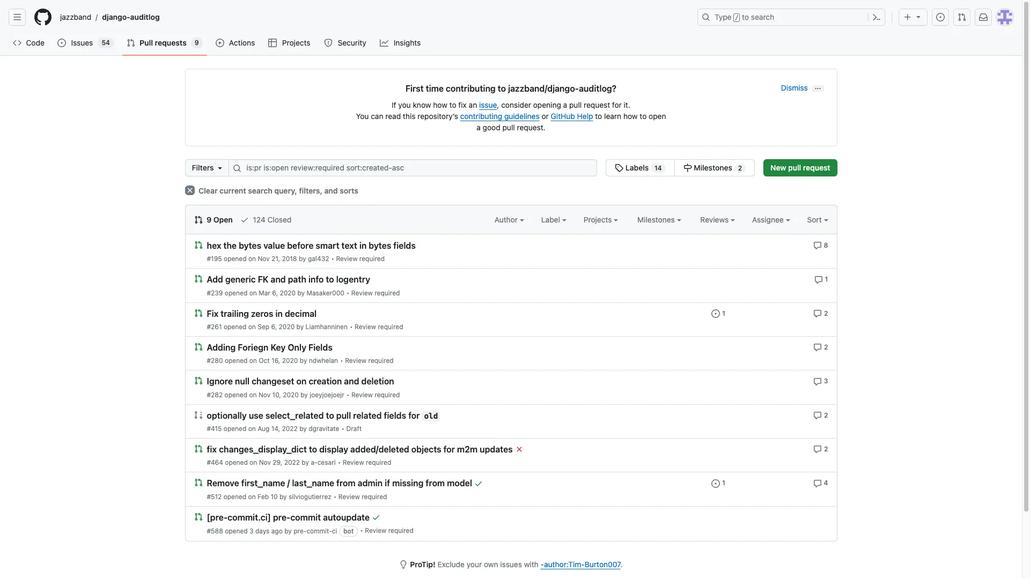 Task type: locate. For each thing, give the bounding box(es) containing it.
changes_display_dict
[[219, 445, 307, 455]]

ignore null changeset on creation and deletion #282             opened on nov 10, 2020 by joeyjoejoejr • review required
[[207, 377, 400, 399]]

1 horizontal spatial projects
[[584, 215, 614, 224]]

review required link up deletion
[[345, 357, 394, 365]]

generic
[[225, 275, 256, 285]]

git pull request image
[[958, 13, 967, 21], [127, 39, 135, 47]]

issue opened image
[[58, 39, 66, 47]]

to up ,
[[498, 84, 506, 93]]

1 vertical spatial comment image
[[814, 446, 823, 454]]

open pull request image for remove first_name / last_name from admin if missing from model
[[194, 479, 203, 488]]

1 link for remove first_name / last_name from admin if missing from model
[[712, 478, 726, 488]]

open pull request image for [pre-commit.ci] pre-commit autoupdate
[[194, 513, 203, 522]]

0 vertical spatial in
[[360, 241, 367, 251]]

tag image
[[615, 164, 624, 172]]

2 open pull request image from the top
[[194, 377, 203, 386]]

2020 right 10,
[[283, 391, 299, 399]]

0 vertical spatial 9
[[195, 39, 199, 47]]

1 for remove first_name / last_name from admin if missing from model
[[723, 480, 726, 488]]

0 vertical spatial how
[[433, 100, 448, 110]]

by right 2018
[[299, 255, 306, 263]]

silviogutierrez
[[289, 493, 332, 501]]

issues
[[71, 38, 93, 47]]

on left feb
[[248, 493, 256, 501]]

open pull request image
[[194, 241, 203, 250], [194, 377, 203, 386]]

2022 down select_related
[[282, 425, 298, 433]]

from
[[337, 479, 356, 489], [426, 479, 445, 489]]

command palette image
[[873, 13, 882, 21]]

/ right type
[[735, 14, 739, 21]]

2 horizontal spatial and
[[344, 377, 359, 387]]

1 vertical spatial fields
[[384, 411, 407, 421]]

filters,
[[299, 186, 323, 195]]

review required link down the admin
[[339, 493, 387, 501]]

0 vertical spatial open pull request image
[[194, 241, 203, 250]]

9 inside 'link'
[[207, 215, 212, 224]]

select_related
[[266, 411, 324, 421]]

1 vertical spatial 6,
[[271, 323, 277, 331]]

0 horizontal spatial and
[[271, 275, 286, 285]]

review inside add generic fk and path info to logentry #239             opened on mar 6, 2020 by masaker000 • review required
[[352, 289, 373, 297]]

open pull request element left 'ignore' at left
[[194, 377, 203, 386]]

search left query,
[[248, 186, 273, 195]]

current
[[220, 186, 246, 195]]

1 horizontal spatial milestones
[[694, 163, 733, 172]]

opened
[[224, 255, 247, 263], [225, 289, 248, 297], [224, 323, 247, 331], [225, 357, 248, 365], [225, 391, 248, 399], [224, 425, 247, 433], [225, 459, 248, 467], [224, 493, 247, 501], [225, 528, 248, 536]]

comment image down 3 link
[[814, 412, 823, 420]]

6, right sep
[[271, 323, 277, 331]]

open pull request image left 'hex'
[[194, 241, 203, 250]]

open pull request image left adding
[[194, 343, 203, 352]]

nov inside hex the bytes value before smart text in bytes fields #195             opened on nov 21, 2018 by gal432 • review required
[[258, 255, 270, 263]]

review required link for a-cesari
[[343, 459, 392, 467]]

review inside hex the bytes value before smart text in bytes fields #195             opened on nov 21, 2018 by gal432 • review required
[[336, 255, 358, 263]]

1
[[826, 276, 829, 284], [723, 310, 726, 318], [723, 480, 726, 488]]

hex the bytes value before smart text in bytes fields #195             opened on nov 21, 2018 by gal432 • review required
[[207, 241, 416, 263]]

1 vertical spatial for
[[409, 411, 420, 421]]

9 right git pull request image
[[207, 215, 212, 224]]

0 horizontal spatial request
[[584, 100, 611, 110]]

milestones inside issue element
[[694, 163, 733, 172]]

draft pull request image
[[194, 411, 203, 420]]

hex
[[207, 241, 221, 251]]

1 for fix trailing zeros in decimal
[[723, 310, 726, 318]]

list containing jazzband
[[56, 9, 692, 26]]

fix
[[207, 309, 219, 319]]

pull down contributing guidelines link
[[503, 123, 515, 132]]

opened down "the"
[[224, 255, 247, 263]]

issue opened image
[[937, 13, 945, 21], [712, 310, 721, 318], [712, 480, 721, 488]]

3 open pull request image from the top
[[194, 343, 203, 352]]

1 horizontal spatial how
[[624, 112, 638, 121]]

and for filters,
[[325, 186, 338, 195]]

0 horizontal spatial 3
[[250, 528, 254, 536]]

2 vertical spatial comment image
[[814, 480, 822, 488]]

fk
[[258, 275, 269, 285]]

pre- down "commit"
[[294, 528, 307, 536]]

review required link down 11 / 11 checks ok image
[[365, 527, 414, 535]]

1 vertical spatial projects
[[584, 215, 614, 224]]

0 vertical spatial git pull request image
[[958, 13, 967, 21]]

1 vertical spatial and
[[271, 275, 286, 285]]

to up dgravitate
[[326, 411, 334, 421]]

0 vertical spatial contributing
[[446, 84, 496, 93]]

in right text
[[360, 241, 367, 251]]

5 open pull request image from the top
[[194, 479, 203, 488]]

2 for 3rd 2 link
[[825, 412, 829, 420]]

by inside "optionally use select_related to pull related fields for old #415             opened on aug 14, 2022 by dgravitate • draft"
[[300, 425, 307, 433]]

Search all issues text field
[[229, 159, 598, 177]]

review right liamhanninen
[[355, 323, 376, 331]]

search
[[752, 12, 775, 21], [248, 186, 273, 195]]

124
[[253, 215, 266, 224]]

0 horizontal spatial git pull request image
[[127, 39, 135, 47]]

projects right 'table' image
[[282, 38, 311, 47]]

2
[[739, 164, 743, 172], [825, 310, 829, 318], [825, 344, 829, 352], [825, 412, 829, 420], [825, 446, 829, 454]]

1 vertical spatial a
[[477, 123, 481, 132]]

2 vertical spatial nov
[[259, 459, 271, 467]]

open pull request element for fix changes_display_dict to display added/deleted objects for m2m updates
[[194, 444, 203, 454]]

• down smart
[[331, 255, 335, 263]]

consider
[[502, 100, 532, 110]]

2020 down add generic fk and path info to logentry "link"
[[280, 289, 296, 297]]

nov left 10,
[[259, 391, 271, 399]]

homepage image
[[34, 9, 52, 26]]

open pull request element
[[194, 241, 203, 250], [194, 275, 203, 284], [194, 309, 203, 318], [194, 343, 203, 352], [194, 377, 203, 386], [194, 444, 203, 454], [194, 478, 203, 488], [194, 512, 203, 522]]

m2m
[[457, 445, 478, 455]]

contributing up an
[[446, 84, 496, 93]]

added/deleted
[[351, 445, 410, 455]]

review required link for liamhanninen
[[355, 323, 404, 331]]

0 horizontal spatial in
[[276, 309, 283, 319]]

0 horizontal spatial /
[[96, 13, 98, 22]]

last_name
[[292, 479, 334, 489]]

request.
[[517, 123, 546, 132]]

draft link
[[347, 425, 362, 433]]

0 horizontal spatial fix
[[207, 445, 217, 455]]

fix up #464
[[207, 445, 217, 455]]

8 / 8 checks ok image
[[475, 480, 483, 488]]

open pull request element down draft pull request icon
[[194, 444, 203, 454]]

open pull request element for add generic fk and path info to logentry
[[194, 275, 203, 284]]

open pull request image left add
[[194, 275, 203, 284]]

#261
[[207, 323, 222, 331]]

#588             opened 3 days ago by pre-commit-ci
[[207, 528, 337, 536]]

open pull request element for fix trailing zeros in decimal
[[194, 309, 203, 318]]

to inside "optionally use select_related to pull related fields for old #415             opened on aug 14, 2022 by dgravitate • draft"
[[326, 411, 334, 421]]

in right zeros
[[276, 309, 283, 319]]

open pull request image left fix
[[194, 309, 203, 318]]

1 open pull request element from the top
[[194, 241, 203, 250]]

by right 10
[[280, 493, 287, 501]]

open pull request element left fix
[[194, 309, 203, 318]]

1 vertical spatial nov
[[259, 391, 271, 399]]

0 vertical spatial milestones
[[694, 163, 733, 172]]

1 vertical spatial how
[[624, 112, 638, 121]]

open pull request image left remove
[[194, 479, 203, 488]]

0 horizontal spatial a
[[477, 123, 481, 132]]

7 open pull request element from the top
[[194, 478, 203, 488]]

how up repository's
[[433, 100, 448, 110]]

milestone image
[[684, 164, 692, 172]]

on
[[249, 255, 256, 263], [250, 289, 257, 297], [248, 323, 256, 331], [250, 357, 257, 365], [297, 377, 307, 387], [249, 391, 257, 399], [248, 425, 256, 433], [250, 459, 257, 467], [248, 493, 256, 501]]

0 vertical spatial pre-
[[273, 513, 291, 523]]

graph image
[[380, 39, 389, 47]]

if
[[392, 100, 397, 110]]

opened down remove
[[224, 493, 247, 501]]

• review required
[[360, 527, 414, 535]]

opened down 'optionally'
[[224, 425, 247, 433]]

projects link
[[264, 35, 316, 51]]

0 vertical spatial 3
[[824, 378, 829, 386]]

review inside "adding foriegn key only fields #280             opened on oct 16, 2020 by ndwhelan • review required"
[[345, 357, 367, 365]]

1 horizontal spatial in
[[360, 241, 367, 251]]

on inside add generic fk and path info to logentry #239             opened on mar 6, 2020 by masaker000 • review required
[[250, 289, 257, 297]]

1 horizontal spatial fix
[[459, 100, 467, 110]]

2 vertical spatial 1
[[723, 480, 726, 488]]

#282
[[207, 391, 223, 399]]

null
[[235, 377, 250, 387]]

opened inside "optionally use select_related to pull related fields for old #415             opened on aug 14, 2022 by dgravitate • draft"
[[224, 425, 247, 433]]

sort button
[[808, 214, 829, 225]]

review required link down fix changes_display_dict to display added/deleted objects for m2m updates link on the bottom left of the page
[[343, 459, 392, 467]]

review down the remove first_name / last_name from admin if missing from model
[[339, 493, 360, 501]]

2 horizontal spatial for
[[613, 100, 622, 110]]

you
[[399, 100, 411, 110]]

0 vertical spatial 2022
[[282, 425, 298, 433]]

review required link down text
[[336, 255, 385, 263]]

foriegn
[[238, 343, 269, 353]]

review down logentry
[[352, 289, 373, 297]]

opened down null
[[225, 391, 248, 399]]

shield image
[[324, 39, 333, 47]]

by down select_related
[[300, 425, 307, 433]]

open pull request element left add
[[194, 275, 203, 284]]

by inside fix trailing zeros in decimal #261             opened on sep 6, 2020 by liamhanninen • review required
[[297, 323, 304, 331]]

review required link for gal432
[[336, 255, 385, 263]]

0 horizontal spatial how
[[433, 100, 448, 110]]

1 vertical spatial milestones
[[638, 215, 677, 224]]

0 horizontal spatial from
[[337, 479, 356, 489]]

nov left 21,
[[258, 255, 270, 263]]

adding
[[207, 343, 236, 353]]

1 open pull request image from the top
[[194, 241, 203, 250]]

2 open pull request image from the top
[[194, 309, 203, 318]]

1 horizontal spatial 3
[[824, 378, 829, 386]]

1 horizontal spatial pre-
[[294, 528, 307, 536]]

2 horizontal spatial /
[[735, 14, 739, 21]]

missing
[[393, 479, 424, 489]]

• inside "optionally use select_related to pull related fields for old #415             opened on aug 14, 2022 by dgravitate • draft"
[[342, 425, 345, 433]]

and inside ignore null changeset on creation and deletion #282             opened on nov 10, 2020 by joeyjoejoejr • review required
[[344, 377, 359, 387]]

open pull request element left 'hex'
[[194, 241, 203, 250]]

triangle down image
[[216, 164, 225, 172]]

fields inside "optionally use select_related to pull related fields for old #415             opened on aug 14, 2022 by dgravitate • draft"
[[384, 411, 407, 421]]

comment image up 4 link
[[814, 446, 823, 454]]

review inside fix trailing zeros in decimal #261             opened on sep 6, 2020 by liamhanninen • review required
[[355, 323, 376, 331]]

open pull request element left remove
[[194, 478, 203, 488]]

0 horizontal spatial milestones
[[638, 215, 677, 224]]

if
[[385, 479, 390, 489]]

/ for jazzband
[[96, 13, 98, 22]]

1 vertical spatial git pull request image
[[127, 39, 135, 47]]

6 open pull request image from the top
[[194, 513, 203, 522]]

nov left '29,'
[[259, 459, 271, 467]]

2020 inside fix trailing zeros in decimal #261             opened on sep 6, 2020 by liamhanninen • review required
[[279, 323, 295, 331]]

clear current search query, filters, and sorts link
[[185, 186, 359, 195]]

1 vertical spatial open pull request image
[[194, 377, 203, 386]]

jazzband
[[60, 12, 91, 21]]

1 horizontal spatial from
[[426, 479, 445, 489]]

None search field
[[185, 159, 755, 177]]

2022 inside "optionally use select_related to pull related fields for old #415             opened on aug 14, 2022 by dgravitate • draft"
[[282, 425, 298, 433]]

#464
[[207, 459, 223, 467]]

to right help on the top right of the page
[[596, 112, 603, 121]]

how inside to learn how to open a good pull request.
[[624, 112, 638, 121]]

a-cesari link
[[311, 459, 336, 467]]

• right liamhanninen link
[[350, 323, 353, 331]]

decimal
[[285, 309, 317, 319]]

comment image for hex the bytes value before smart text in bytes fields
[[814, 242, 822, 250]]

5 open pull request element from the top
[[194, 377, 203, 386]]

3 open pull request element from the top
[[194, 309, 203, 318]]

0 vertical spatial comment image
[[814, 412, 823, 420]]

#239
[[207, 289, 223, 297]]

to right type
[[743, 12, 750, 21]]

2020 right '16,'
[[282, 357, 298, 365]]

closed
[[268, 215, 292, 224]]

0 vertical spatial search
[[752, 12, 775, 21]]

for left the old
[[409, 411, 420, 421]]

for left m2m
[[444, 445, 455, 455]]

1 horizontal spatial for
[[444, 445, 455, 455]]

0 horizontal spatial for
[[409, 411, 420, 421]]

from left the admin
[[337, 479, 356, 489]]

0 horizontal spatial 9
[[195, 39, 199, 47]]

sep
[[258, 323, 270, 331]]

protip!
[[410, 560, 436, 570]]

smart
[[316, 241, 340, 251]]

open pull request image left 'ignore' at left
[[194, 377, 203, 386]]

0 horizontal spatial pre-
[[273, 513, 291, 523]]

review up deletion
[[345, 357, 367, 365]]

milestones inside popup button
[[638, 215, 677, 224]]

#415
[[207, 425, 222, 433]]

on left sep
[[248, 323, 256, 331]]

comment image inside 8 link
[[814, 242, 822, 250]]

review required link for pre-commit-ci
[[365, 527, 414, 535]]

2020 inside ignore null changeset on creation and deletion #282             opened on nov 10, 2020 by joeyjoejoejr • review required
[[283, 391, 299, 399]]

labels
[[626, 163, 649, 172]]

open pull request element left adding
[[194, 343, 203, 352]]

1 from from the left
[[337, 479, 356, 489]]

comment image inside 3 link
[[814, 378, 822, 386]]

4 open pull request element from the top
[[194, 343, 203, 352]]

on left aug
[[248, 425, 256, 433]]

comment image
[[814, 412, 823, 420], [814, 446, 823, 454], [814, 480, 822, 488]]

1 link for fix trailing zeros in decimal
[[712, 309, 726, 318]]

value
[[264, 241, 285, 251]]

fix trailing zeros in decimal link
[[207, 309, 317, 319]]

by down the ignore null changeset on creation and deletion "link"
[[301, 391, 308, 399]]

1 open pull request image from the top
[[194, 275, 203, 284]]

opened down trailing
[[224, 323, 247, 331]]

and right fk
[[271, 275, 286, 285]]

comment image
[[814, 242, 822, 250], [815, 276, 823, 284], [814, 310, 823, 318], [814, 344, 823, 352], [814, 378, 822, 386]]

9 for 9 open
[[207, 215, 212, 224]]

2 2 link from the top
[[814, 343, 829, 352]]

open pull request element left [pre-
[[194, 512, 203, 522]]

pre-commit-ci link
[[294, 528, 337, 536]]

burton007
[[585, 560, 621, 570]]

pull inside "optionally use select_related to pull related fields for old #415             opened on aug 14, 2022 by dgravitate • draft"
[[336, 411, 351, 421]]

1 vertical spatial issue opened image
[[712, 310, 721, 318]]

on left mar
[[250, 289, 257, 297]]

opened down adding
[[225, 357, 248, 365]]

jazzband / django-auditlog
[[60, 12, 160, 22]]

dgravitate
[[309, 425, 340, 433]]

milestones
[[694, 163, 733, 172], [638, 215, 677, 224]]

aug
[[258, 425, 270, 433]]

by down decimal
[[297, 323, 304, 331]]

open pull request element for hex the bytes value before smart text in bytes fields
[[194, 241, 203, 250]]

0 vertical spatial 1 link
[[815, 275, 829, 284]]

and inside add generic fk and path info to logentry #239             opened on mar 6, 2020 by masaker000 • review required
[[271, 275, 286, 285]]

1 horizontal spatial a
[[564, 100, 568, 110]]

review down text
[[336, 255, 358, 263]]

•
[[331, 255, 335, 263], [347, 289, 350, 297], [350, 323, 353, 331], [340, 357, 343, 365], [347, 391, 350, 399], [342, 425, 345, 433], [338, 459, 341, 467], [334, 493, 337, 501], [360, 527, 363, 535]]

to learn how to open a good pull request.
[[477, 112, 667, 132]]

request up help on the top right of the page
[[584, 100, 611, 110]]

0 vertical spatial nov
[[258, 255, 270, 263]]

0 horizontal spatial bytes
[[239, 241, 262, 251]]

draft
[[347, 425, 362, 433]]

open pull request image for adding foriegn key only fields
[[194, 343, 203, 352]]

request right new at the right
[[804, 163, 831, 172]]

review down deletion
[[352, 391, 373, 399]]

draft pull request element
[[194, 410, 203, 420]]

/ inside type / to search
[[735, 14, 739, 21]]

can
[[371, 112, 384, 121]]

fix changes_display_dict to display added/deleted objects for m2m updates
[[207, 445, 513, 455]]

2 from from the left
[[426, 479, 445, 489]]

1 vertical spatial in
[[276, 309, 283, 319]]

2 vertical spatial issue opened image
[[712, 480, 721, 488]]

1 vertical spatial pre-
[[294, 528, 307, 536]]

8 open pull request element from the top
[[194, 512, 203, 522]]

2 for fourth 2 link from the bottom
[[825, 310, 829, 318]]

dgravitate link
[[309, 425, 340, 433]]

list
[[56, 9, 692, 26]]

9
[[195, 39, 199, 47], [207, 215, 212, 224]]

on left 21,
[[249, 255, 256, 263]]

0 vertical spatial projects
[[282, 38, 311, 47]]

on inside fix trailing zeros in decimal #261             opened on sep 6, 2020 by liamhanninen • review required
[[248, 323, 256, 331]]

contributing down the issue link
[[461, 112, 503, 121]]

0 horizontal spatial projects
[[282, 38, 311, 47]]

1 vertical spatial 9
[[207, 215, 212, 224]]

1 vertical spatial 1
[[723, 310, 726, 318]]

4 open pull request image from the top
[[194, 445, 203, 454]]

and left deletion
[[344, 377, 359, 387]]

milestones down 14
[[638, 215, 677, 224]]

projects right label popup button
[[584, 215, 614, 224]]

[pre-
[[207, 513, 228, 523]]

commit-
[[307, 528, 332, 536]]

2 for 4th 2 link
[[825, 446, 829, 454]]

none search field containing filters
[[185, 159, 755, 177]]

nov inside ignore null changeset on creation and deletion #282             opened on nov 10, 2020 by joeyjoejoejr • review required
[[259, 391, 271, 399]]

0 vertical spatial fields
[[394, 241, 416, 251]]

required inside ignore null changeset on creation and deletion #282             opened on nov 10, 2020 by joeyjoejoejr • review required
[[375, 391, 400, 399]]

1 horizontal spatial 9
[[207, 215, 212, 224]]

8 link
[[814, 241, 829, 250]]

2 open pull request element from the top
[[194, 275, 203, 284]]

to up masaker000 link
[[326, 275, 334, 285]]

required inside add generic fk and path info to logentry #239             opened on mar 6, 2020 by masaker000 • review required
[[375, 289, 400, 297]]

liamhanninen link
[[306, 323, 348, 331]]

2 inside milestones 2
[[739, 164, 743, 172]]

django-
[[102, 12, 130, 21]]

6 open pull request element from the top
[[194, 444, 203, 454]]

to left open
[[640, 112, 647, 121]]

• left draft in the bottom left of the page
[[342, 425, 345, 433]]

a up github
[[564, 100, 568, 110]]

pull requests
[[140, 38, 187, 47]]

0 vertical spatial and
[[325, 186, 338, 195]]

review inside ignore null changeset on creation and deletion #282             opened on nov 10, 2020 by joeyjoejoejr • review required
[[352, 391, 373, 399]]

in inside hex the bytes value before smart text in bytes fields #195             opened on nov 21, 2018 by gal432 • review required
[[360, 241, 367, 251]]

29,
[[273, 459, 283, 467]]

open pull request image for fix changes_display_dict to display added/deleted objects for m2m updates
[[194, 445, 203, 454]]

1 horizontal spatial and
[[325, 186, 338, 195]]

1 vertical spatial 1 link
[[712, 309, 726, 318]]

git pull request image left notifications icon
[[958, 13, 967, 21]]

pull inside to learn how to open a good pull request.
[[503, 123, 515, 132]]

guidelines
[[505, 112, 540, 121]]

display
[[320, 445, 348, 455]]

1 horizontal spatial bytes
[[369, 241, 392, 251]]

pre- up ago
[[273, 513, 291, 523]]

ignore null changeset on creation and deletion link
[[207, 377, 394, 387]]

1 vertical spatial 3
[[250, 528, 254, 536]]

you can read this repository's contributing guidelines or github help
[[356, 112, 594, 121]]

light bulb image
[[400, 561, 408, 570]]

a-
[[311, 459, 318, 467]]

table image
[[269, 39, 277, 47]]

1 vertical spatial fix
[[207, 445, 217, 455]]

1 vertical spatial search
[[248, 186, 273, 195]]

1 vertical spatial request
[[804, 163, 831, 172]]

by inside hex the bytes value before smart text in bytes fields #195             opened on nov 21, 2018 by gal432 • review required
[[299, 255, 306, 263]]

2 vertical spatial 1 link
[[712, 478, 726, 488]]

/ up #512             opened on feb 10 by silviogutierrez • review required
[[288, 479, 290, 489]]

0 vertical spatial 6,
[[272, 289, 278, 297]]

opened inside "adding foriegn key only fields #280             opened on oct 16, 2020 by ndwhelan • review required"
[[225, 357, 248, 365]]

1 / 6 checks ok image
[[515, 446, 524, 454]]

bytes right "the"
[[239, 241, 262, 251]]

new pull request link
[[764, 159, 838, 177]]

• down logentry
[[347, 289, 350, 297]]

a down the you can read this repository's contributing guidelines or github help
[[477, 123, 481, 132]]

6, inside fix trailing zeros in decimal #261             opened on sep 6, 2020 by liamhanninen • review required
[[271, 323, 277, 331]]

and left sorts
[[325, 186, 338, 195]]

open pull request image
[[194, 275, 203, 284], [194, 309, 203, 318], [194, 343, 203, 352], [194, 445, 203, 454], [194, 479, 203, 488], [194, 513, 203, 522]]

model
[[447, 479, 472, 489]]

/ inside jazzband / django-auditlog
[[96, 13, 98, 22]]

2 vertical spatial and
[[344, 377, 359, 387]]

add generic fk and path info to logentry #239             opened on mar 6, 2020 by masaker000 • review required
[[207, 275, 400, 297]]

assignee button
[[753, 214, 791, 225]]

1 horizontal spatial request
[[804, 163, 831, 172]]



Task type: vqa. For each thing, say whether or not it's contained in the screenshot.
the top search
yes



Task type: describe. For each thing, give the bounding box(es) containing it.
on left creation
[[297, 377, 307, 387]]

11 / 11 checks ok image
[[372, 514, 381, 522]]

opened down commit.ci]
[[225, 528, 248, 536]]

for inside "optionally use select_related to pull related fields for old #415             opened on aug 14, 2022 by dgravitate • draft"
[[409, 411, 420, 421]]

opened inside add generic fk and path info to logentry #239             opened on mar 6, 2020 by masaker000 • review required
[[225, 289, 248, 297]]

open pull request element for [pre-commit.ci] pre-commit autoupdate
[[194, 512, 203, 522]]

django-auditlog link
[[98, 9, 164, 26]]

or
[[542, 112, 549, 121]]

required inside hex the bytes value before smart text in bytes fields #195             opened on nov 21, 2018 by gal432 • review required
[[360, 255, 385, 263]]

0 vertical spatial issue opened image
[[937, 13, 945, 21]]

to up repository's
[[450, 100, 457, 110]]

2 vertical spatial for
[[444, 445, 455, 455]]

open
[[214, 215, 233, 224]]

required inside fix trailing zeros in decimal #261             opened on sep 6, 2020 by liamhanninen • review required
[[378, 323, 404, 331]]

issue opened image for remove first_name / last_name from admin if missing from model
[[712, 480, 721, 488]]

open pull request image for fix trailing zeros in decimal
[[194, 309, 203, 318]]

10,
[[273, 391, 281, 399]]

review required link for masaker000
[[352, 289, 400, 297]]

logentry
[[336, 275, 370, 285]]

plus image
[[904, 13, 913, 21]]

silviogutierrez link
[[289, 493, 332, 501]]

review required link for joeyjoejoejr
[[352, 391, 400, 399]]

sorts
[[340, 186, 359, 195]]

review required link for silviogutierrez
[[339, 493, 387, 501]]

14,
[[271, 425, 280, 433]]

admin
[[358, 479, 383, 489]]

adding foriegn key only fields link
[[207, 343, 333, 353]]

code image
[[13, 39, 21, 47]]

text
[[342, 241, 358, 251]]

issue opened image for fix trailing zeros in decimal
[[712, 310, 721, 318]]

actions
[[229, 38, 255, 47]]

milestones for milestones 2
[[694, 163, 733, 172]]

2020 inside "adding foriegn key only fields #280             opened on oct 16, 2020 by ndwhelan • review required"
[[282, 357, 298, 365]]

ago
[[272, 528, 283, 536]]

2 for 2nd 2 link
[[825, 344, 829, 352]]

old
[[424, 412, 438, 421]]

• inside fix trailing zeros in decimal #261             opened on sep 6, 2020 by liamhanninen • review required
[[350, 323, 353, 331]]

1 2 link from the top
[[814, 309, 829, 318]]

fix changes_display_dict to display added/deleted objects for m2m updates link
[[207, 445, 513, 455]]

#195
[[207, 255, 222, 263]]

request inside new pull request link
[[804, 163, 831, 172]]

• right bot
[[360, 527, 363, 535]]

check image
[[240, 216, 249, 224]]

gal432
[[308, 255, 329, 263]]

by inside "adding foriegn key only fields #280             opened on oct 16, 2020 by ndwhelan • review required"
[[300, 357, 307, 365]]

ci
[[332, 528, 337, 536]]

and for creation
[[344, 377, 359, 387]]

comment image for adding foriegn key only fields
[[814, 344, 823, 352]]

issue element
[[606, 159, 755, 177]]

dismiss ...
[[782, 83, 822, 92]]

comment image for optionally use select_related to pull related fields for
[[814, 412, 823, 420]]

0 vertical spatial a
[[564, 100, 568, 110]]

projects inside popup button
[[584, 215, 614, 224]]

first
[[406, 84, 424, 93]]

• right cesari
[[338, 459, 341, 467]]

review down fix changes_display_dict to display added/deleted objects for m2m updates link on the bottom left of the page
[[343, 459, 364, 467]]

2020 inside add generic fk and path info to logentry #239             opened on mar 6, 2020 by masaker000 • review required
[[280, 289, 296, 297]]

• inside hex the bytes value before smart text in bytes fields #195             opened on nov 21, 2018 by gal432 • review required
[[331, 255, 335, 263]]

optionally use select_related to pull related fields for old #415             opened on aug 14, 2022 by dgravitate • draft
[[207, 411, 438, 433]]

1 horizontal spatial /
[[288, 479, 290, 489]]

1 horizontal spatial search
[[752, 12, 775, 21]]

clear current search query, filters, and sorts
[[197, 186, 359, 195]]

feb
[[258, 493, 269, 501]]

with
[[524, 560, 539, 570]]

0 vertical spatial request
[[584, 100, 611, 110]]

help
[[578, 112, 594, 121]]

to up a-
[[309, 445, 317, 455]]

54
[[102, 39, 110, 47]]

your
[[467, 560, 482, 570]]

know
[[413, 100, 431, 110]]

own
[[484, 560, 499, 570]]

1 horizontal spatial git pull request image
[[958, 13, 967, 21]]

code
[[26, 38, 44, 47]]

changeset
[[252, 377, 294, 387]]

fields
[[309, 343, 333, 353]]

open pull request image for add generic fk and path info to logentry
[[194, 275, 203, 284]]

ignore
[[207, 377, 233, 387]]

2 bytes from the left
[[369, 241, 392, 251]]

9 for 9
[[195, 39, 199, 47]]

6, inside add generic fk and path info to logentry #239             opened on mar 6, 2020 by masaker000 • review required
[[272, 289, 278, 297]]

0 vertical spatial fix
[[459, 100, 467, 110]]

opening
[[534, 100, 562, 110]]

• inside "adding foriegn key only fields #280             opened on oct 16, 2020 by ndwhelan • review required"
[[340, 357, 343, 365]]

hex the bytes value before smart text in bytes fields link
[[207, 241, 416, 251]]

first_name
[[241, 479, 285, 489]]

on down changes_display_dict
[[250, 459, 257, 467]]

fields inside hex the bytes value before smart text in bytes fields #195             opened on nov 21, 2018 by gal432 • review required
[[394, 241, 416, 251]]

joeyjoejoejr
[[310, 391, 345, 399]]

review required link for ndwhelan
[[345, 357, 394, 365]]

10
[[271, 493, 278, 501]]

it.
[[624, 100, 631, 110]]

• inside add generic fk and path info to logentry #239             opened on mar 6, 2020 by masaker000 • review required
[[347, 289, 350, 297]]

github help link
[[551, 112, 594, 121]]

query,
[[274, 186, 297, 195]]

open pull request image for ignore null changeset on creation and deletion
[[194, 377, 203, 386]]

creation
[[309, 377, 342, 387]]

security link
[[320, 35, 372, 51]]

label button
[[542, 214, 567, 225]]

by inside ignore null changeset on creation and deletion #282             opened on nov 10, 2020 by joeyjoejoejr • review required
[[301, 391, 308, 399]]

oct
[[259, 357, 270, 365]]

open pull request image for hex the bytes value before smart text in bytes fields
[[194, 241, 203, 250]]

git pull request image
[[194, 216, 203, 224]]

Issues search field
[[229, 159, 598, 177]]

triangle down image
[[915, 12, 923, 21]]

open
[[649, 112, 667, 121]]

by left a-
[[302, 459, 309, 467]]

#512             opened on feb 10 by silviogutierrez • review required
[[207, 493, 387, 501]]

x image
[[185, 186, 195, 195]]

by inside add generic fk and path info to logentry #239             opened on mar 6, 2020 by masaker000 • review required
[[298, 289, 305, 297]]

0 vertical spatial 1
[[826, 276, 829, 284]]

adding foriegn key only fields #280             opened on oct 16, 2020 by ndwhelan • review required
[[207, 343, 394, 365]]

if you know how to fix an issue ,           consider opening a pull request for it.
[[392, 100, 631, 110]]

opened inside fix trailing zeros in decimal #261             opened on sep 6, 2020 by liamhanninen • review required
[[224, 323, 247, 331]]

days
[[256, 528, 270, 536]]

open pull request element for ignore null changeset on creation and deletion
[[194, 377, 203, 386]]

assignee
[[753, 215, 786, 224]]

pull right new at the right
[[789, 163, 802, 172]]

insights
[[394, 38, 421, 47]]

2018
[[282, 255, 297, 263]]

opened right #464
[[225, 459, 248, 467]]

124 closed
[[251, 215, 292, 224]]

issues
[[501, 560, 522, 570]]

comment image inside 4 link
[[814, 480, 822, 488]]

search image
[[233, 164, 242, 173]]

open pull request element for adding foriegn key only fields
[[194, 343, 203, 352]]

ndwhelan
[[309, 357, 338, 365]]

author
[[495, 215, 520, 224]]

1 bytes from the left
[[239, 241, 262, 251]]

/ for type
[[735, 14, 739, 21]]

remove first_name / last_name from admin if missing from model link
[[207, 479, 472, 489]]

1 vertical spatial contributing
[[461, 112, 503, 121]]

comment image for fix changes_display_dict to display added/deleted objects for m2m updates
[[814, 446, 823, 454]]

remove first_name / last_name from admin if missing from model
[[207, 479, 472, 489]]

opened inside ignore null changeset on creation and deletion #282             opened on nov 10, 2020 by joeyjoejoejr • review required
[[225, 391, 248, 399]]

related
[[353, 411, 382, 421]]

by right ago
[[285, 528, 292, 536]]

4
[[824, 480, 829, 488]]

on down null
[[249, 391, 257, 399]]

issue
[[479, 100, 497, 110]]

code link
[[9, 35, 49, 51]]

the
[[224, 241, 237, 251]]

masaker000
[[307, 289, 345, 297]]

security
[[338, 38, 367, 47]]

updates
[[480, 445, 513, 455]]

mar
[[259, 289, 271, 297]]

commit.ci]
[[228, 513, 271, 523]]

on inside "adding foriegn key only fields #280             opened on oct 16, 2020 by ndwhelan • review required"
[[250, 357, 257, 365]]

milestones 2
[[692, 163, 743, 172]]

0 vertical spatial for
[[613, 100, 622, 110]]

add generic fk and path info to logentry link
[[207, 275, 370, 285]]

masaker000 link
[[307, 289, 345, 297]]

1 vertical spatial 2022
[[284, 459, 300, 467]]

opened inside hex the bytes value before smart text in bytes fields #195             opened on nov 21, 2018 by gal432 • review required
[[224, 255, 247, 263]]

open pull request element for remove first_name / last_name from admin if missing from model
[[194, 478, 203, 488]]

a inside to learn how to open a good pull request.
[[477, 123, 481, 132]]

to inside add generic fk and path info to logentry #239             opened on mar 6, 2020 by masaker000 • review required
[[326, 275, 334, 285]]

play image
[[216, 39, 224, 47]]

3 2 link from the top
[[814, 410, 829, 420]]

notifications image
[[980, 13, 988, 21]]

pull up github help link
[[570, 100, 582, 110]]

review down 11 / 11 checks ok image
[[365, 527, 387, 535]]

use
[[249, 411, 264, 421]]

type
[[715, 12, 732, 21]]

4 2 link from the top
[[814, 444, 829, 454]]

comment image for ignore null changeset on creation and deletion
[[814, 378, 822, 386]]

add
[[207, 275, 223, 285]]

0 horizontal spatial search
[[248, 186, 273, 195]]

• down the remove first_name / last_name from admin if missing from model
[[334, 493, 337, 501]]

jazzband link
[[56, 9, 96, 26]]

on inside "optionally use select_related to pull related fields for old #415             opened on aug 14, 2022 by dgravitate • draft"
[[248, 425, 256, 433]]

[pre-commit.ci] pre-commit autoupdate link
[[207, 513, 370, 523]]

requests
[[155, 38, 187, 47]]

trailing
[[221, 309, 249, 319]]

comment image for add generic fk and path info to logentry
[[815, 276, 823, 284]]

in inside fix trailing zeros in decimal #261             opened on sep 6, 2020 by liamhanninen • review required
[[276, 309, 283, 319]]

read
[[386, 112, 401, 121]]

...
[[815, 83, 822, 91]]

-author:tim-burton007 link
[[541, 560, 621, 570]]

milestones for milestones
[[638, 215, 677, 224]]

required inside "adding foriegn key only fields #280             opened on oct 16, 2020 by ndwhelan • review required"
[[369, 357, 394, 365]]

• inside ignore null changeset on creation and deletion #282             opened on nov 10, 2020 by joeyjoejoejr • review required
[[347, 391, 350, 399]]

on inside hex the bytes value before smart text in bytes fields #195             opened on nov 21, 2018 by gal432 • review required
[[249, 255, 256, 263]]

time
[[426, 84, 444, 93]]

info
[[309, 275, 324, 285]]



